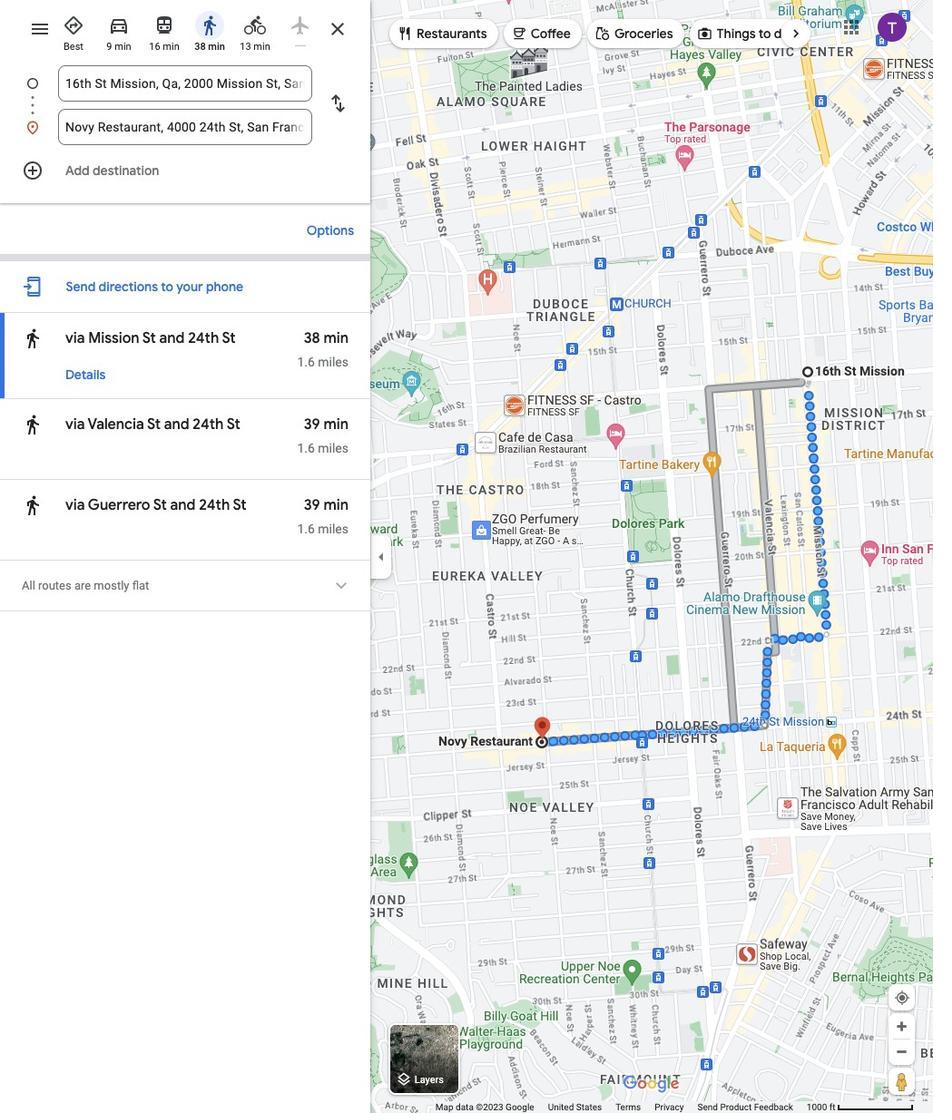 Task type: describe. For each thing, give the bounding box(es) containing it.
send directions to your phone
[[66, 279, 243, 295]]

38 for 38 min 1.6 miles
[[304, 329, 320, 348]]


[[397, 23, 413, 43]]

via for via mission st and 24th st
[[65, 329, 85, 348]]

miles for mission st and 24th st
[[318, 355, 349, 369]]


[[594, 23, 611, 43]]

states
[[576, 1103, 602, 1113]]

via guerrero st and 24th st
[[65, 496, 246, 515]]

miles for guerrero st and 24th st
[[318, 522, 349, 536]]

via valencia st and 24th st
[[65, 416, 240, 434]]

next page image
[[788, 25, 804, 42]]

driving image
[[108, 15, 130, 36]]

transit image
[[153, 15, 175, 36]]

reverse starting point and destination image
[[327, 93, 349, 114]]

9 min
[[107, 41, 131, 53]]


[[330, 574, 352, 599]]

destination
[[93, 162, 159, 179]]

send product feedback button
[[698, 1102, 793, 1114]]

product
[[720, 1103, 752, 1113]]

are
[[74, 579, 91, 593]]

9 min radio
[[100, 7, 138, 54]]

ft
[[829, 1103, 836, 1113]]

best
[[64, 41, 83, 53]]

terms
[[616, 1103, 641, 1113]]

layers
[[415, 1075, 444, 1087]]


[[511, 23, 527, 43]]

38 min radio
[[191, 7, 229, 54]]

united states
[[548, 1103, 602, 1113]]

39 min 1.6 miles for valencia st and 24th st
[[297, 416, 349, 456]]

38 for 38 min
[[194, 41, 206, 53]]

available options for search along this route region
[[376, 12, 875, 55]]

google
[[506, 1103, 534, 1113]]

phone
[[206, 279, 243, 295]]

map
[[435, 1103, 453, 1113]]

and for guerrero
[[170, 496, 196, 515]]

 for via guerrero st and 24th st
[[22, 493, 44, 518]]

add
[[65, 162, 90, 179]]

do
[[774, 25, 789, 42]]

your
[[176, 279, 203, 295]]

coffee
[[531, 25, 571, 42]]

Starting point 16th St Mission, Qa, 2000 Mission St, San Francisco, CA 94110 field
[[65, 73, 305, 94]]

39 for valencia st and 24th st
[[304, 416, 320, 434]]

show your location image
[[894, 990, 910, 1007]]

walking image for via valencia st and 24th st
[[22, 412, 44, 437]]

13
[[240, 41, 251, 53]]

 coffee
[[511, 23, 571, 43]]

 restaurants
[[397, 23, 487, 43]]

2 list item from the top
[[0, 109, 370, 145]]

guerrero
[[88, 496, 150, 515]]

walking image inside 38 min option
[[199, 15, 221, 36]]

privacy
[[655, 1103, 684, 1113]]

16 min
[[149, 41, 179, 53]]

13 min
[[240, 41, 270, 53]]

38 min
[[194, 41, 225, 53]]

to for 
[[759, 25, 771, 42]]

39 min 1.6 miles for guerrero st and 24th st
[[297, 496, 349, 536]]

terms button
[[616, 1102, 641, 1114]]

1000 ft
[[807, 1103, 836, 1113]]

directions main content
[[0, 0, 370, 1114]]

send for send directions to your phone
[[66, 279, 96, 295]]

collapse side panel image
[[371, 547, 391, 567]]


[[697, 23, 713, 43]]

close directions image
[[327, 18, 349, 40]]

39 for guerrero st and 24th st
[[304, 496, 320, 515]]

 button
[[330, 574, 352, 599]]

add destination button
[[0, 152, 370, 189]]

and for valencia
[[164, 416, 189, 434]]

flat
[[132, 579, 149, 593]]



Task type: vqa. For each thing, say whether or not it's contained in the screenshot.
the left ·
no



Task type: locate. For each thing, give the bounding box(es) containing it.
and
[[159, 329, 185, 348], [164, 416, 189, 434], [170, 496, 196, 515]]

2  from the top
[[22, 412, 44, 437]]

Best radio
[[54, 7, 93, 54]]

via up details button
[[65, 329, 85, 348]]

all
[[22, 579, 35, 593]]

1  from the top
[[22, 326, 44, 351]]

via left guerrero
[[65, 496, 85, 515]]

39 min 1.6 miles
[[297, 416, 349, 456], [297, 496, 349, 536]]

united
[[548, 1103, 574, 1113]]

3  from the top
[[22, 493, 44, 518]]

 for via mission st and 24th st
[[22, 326, 44, 351]]

to left your
[[161, 279, 173, 295]]

2 vertical spatial via
[[65, 496, 85, 515]]

0 vertical spatial to
[[759, 25, 771, 42]]

to inside 'button'
[[161, 279, 173, 295]]

0 vertical spatial none field
[[65, 65, 305, 102]]

 left mission on the left
[[22, 326, 44, 351]]

flights image
[[290, 15, 311, 36]]

send left product
[[698, 1103, 718, 1113]]

1 horizontal spatial to
[[759, 25, 771, 42]]

details button
[[56, 359, 115, 391]]

16
[[149, 41, 160, 53]]

 groceries
[[594, 23, 673, 43]]

1 horizontal spatial 38
[[304, 329, 320, 348]]

2 via from the top
[[65, 416, 85, 434]]

walking image up the all
[[22, 493, 44, 518]]

1 vertical spatial send
[[698, 1103, 718, 1113]]

 left valencia
[[22, 412, 44, 437]]

24th for via guerrero st and 24th st
[[199, 496, 230, 515]]

min inside 13 min radio
[[254, 41, 270, 53]]

2 vertical spatial and
[[170, 496, 196, 515]]

1.6 for mission st and 24th st
[[297, 355, 315, 369]]

38 min 1.6 miles
[[297, 329, 349, 369]]

via left valencia
[[65, 416, 85, 434]]

0 vertical spatial 38
[[194, 41, 206, 53]]

16 min radio
[[145, 7, 183, 54]]

1 vertical spatial 
[[22, 412, 44, 437]]

1 via from the top
[[65, 329, 85, 348]]

Destination Novy Restaurant, 4000 24th St, San Francisco, CA 94114 field
[[65, 116, 305, 138]]

1 vertical spatial 38
[[304, 329, 320, 348]]

 for via valencia st and 24th st
[[22, 412, 44, 437]]

and for mission
[[159, 329, 185, 348]]

3 1.6 from the top
[[297, 522, 315, 536]]

google maps element
[[0, 0, 933, 1114]]

none radio inside google maps element
[[281, 7, 319, 46]]

miles for valencia st and 24th st
[[318, 441, 349, 456]]

via
[[65, 329, 85, 348], [65, 416, 85, 434], [65, 496, 85, 515]]

groceries
[[614, 25, 673, 42]]

best travel modes image
[[63, 15, 84, 36]]

 things to do
[[697, 23, 789, 43]]

united states button
[[548, 1102, 602, 1114]]

1 list item from the top
[[0, 65, 370, 123]]

0 horizontal spatial send
[[66, 279, 96, 295]]

via for via valencia st and 24th st
[[65, 416, 85, 434]]

0 vertical spatial send
[[66, 279, 96, 295]]

walking image up 38 min
[[199, 15, 221, 36]]

none field down the 16 min at the left top of the page
[[65, 65, 305, 102]]

2 vertical spatial miles
[[318, 522, 349, 536]]

valencia
[[88, 416, 144, 434]]

0 vertical spatial via
[[65, 329, 85, 348]]

miles inside the 38 min 1.6 miles
[[318, 355, 349, 369]]

0 vertical spatial 39 min 1.6 miles
[[297, 416, 349, 456]]

1 horizontal spatial send
[[698, 1103, 718, 1113]]

routes
[[38, 579, 71, 593]]

38
[[194, 41, 206, 53], [304, 329, 320, 348]]

walking image left valencia
[[22, 412, 44, 437]]

things
[[717, 25, 756, 42]]

send inside 'button'
[[66, 279, 96, 295]]


[[22, 326, 44, 351], [22, 412, 44, 437], [22, 493, 44, 518]]

1 vertical spatial 1.6
[[297, 441, 315, 456]]

3 via from the top
[[65, 496, 85, 515]]

None radio
[[281, 7, 319, 46]]

13 min radio
[[236, 7, 274, 54]]

1.6 inside the 38 min 1.6 miles
[[297, 355, 315, 369]]

1 miles from the top
[[318, 355, 349, 369]]

to inside " things to do"
[[759, 25, 771, 42]]

map data ©2023 google
[[435, 1103, 534, 1113]]

0 vertical spatial 24th
[[188, 329, 219, 348]]

walking image left mission on the left
[[22, 326, 44, 351]]

1 39 from the top
[[304, 416, 320, 434]]

send directions to your phone button
[[57, 269, 252, 305]]

1 vertical spatial 39 min 1.6 miles
[[297, 496, 349, 536]]

list item
[[0, 65, 370, 123], [0, 109, 370, 145]]

 up the all
[[22, 493, 44, 518]]

1 vertical spatial 24th
[[193, 416, 224, 434]]

show street view coverage image
[[889, 1068, 915, 1096]]

©2023
[[476, 1103, 503, 1113]]

24th for via valencia st and 24th st
[[193, 416, 224, 434]]

1 vertical spatial via
[[65, 416, 85, 434]]

footer inside google maps element
[[435, 1102, 807, 1114]]

39 min 1.6 miles up  button
[[297, 496, 349, 536]]

walking image
[[199, 15, 221, 36], [22, 326, 44, 351], [22, 412, 44, 437], [22, 493, 44, 518]]

walking image for via mission st and 24th st
[[22, 326, 44, 351]]

0 horizontal spatial to
[[161, 279, 173, 295]]

none field starting point 16th st mission, qa, 2000 mission st, san francisco, ca 94110
[[65, 65, 305, 102]]

walking image for via guerrero st and 24th st
[[22, 493, 44, 518]]

1 vertical spatial and
[[164, 416, 189, 434]]

and down send directions to your phone
[[159, 329, 185, 348]]

min inside the 38 min 1.6 miles
[[324, 329, 349, 348]]

footer containing map data ©2023 google
[[435, 1102, 807, 1114]]

send
[[66, 279, 96, 295], [698, 1103, 718, 1113]]

2 39 min 1.6 miles from the top
[[297, 496, 349, 536]]

2 vertical spatial 1.6
[[297, 522, 315, 536]]

none field destination novy restaurant, 4000 24th st, san francisco, ca 94114
[[65, 109, 305, 145]]

to left do
[[759, 25, 771, 42]]

1.6
[[297, 355, 315, 369], [297, 441, 315, 456], [297, 522, 315, 536]]

list inside google maps element
[[0, 65, 370, 145]]

list
[[0, 65, 370, 145]]

2 1.6 from the top
[[297, 441, 315, 456]]

1.6 for guerrero st and 24th st
[[297, 522, 315, 536]]

9
[[107, 41, 112, 53]]

1.6 for valencia st and 24th st
[[297, 441, 315, 456]]

2 vertical spatial 
[[22, 493, 44, 518]]

options button
[[298, 214, 363, 247]]

24th
[[188, 329, 219, 348], [193, 416, 224, 434], [199, 496, 230, 515]]

1 vertical spatial none field
[[65, 109, 305, 145]]

list item up add destination button
[[0, 109, 370, 145]]

to for send
[[161, 279, 173, 295]]

mostly
[[94, 579, 129, 593]]

zoom in image
[[895, 1020, 909, 1034]]

and right valencia
[[164, 416, 189, 434]]

0 vertical spatial miles
[[318, 355, 349, 369]]

miles
[[318, 355, 349, 369], [318, 441, 349, 456], [318, 522, 349, 536]]

add destination
[[65, 162, 159, 179]]

options
[[307, 222, 354, 239]]

min inside the 16 min radio
[[163, 41, 179, 53]]

send left directions
[[66, 279, 96, 295]]

min
[[115, 41, 131, 53], [163, 41, 179, 53], [208, 41, 225, 53], [254, 41, 270, 53], [324, 329, 349, 348], [324, 416, 349, 434], [324, 496, 349, 515]]

feedback
[[754, 1103, 793, 1113]]

1 vertical spatial 39
[[304, 496, 320, 515]]

zoom out image
[[895, 1046, 909, 1059]]

0 vertical spatial 1.6
[[297, 355, 315, 369]]

3 miles from the top
[[318, 522, 349, 536]]

1 39 min 1.6 miles from the top
[[297, 416, 349, 456]]

1000 ft button
[[807, 1103, 914, 1113]]

0 vertical spatial 
[[22, 326, 44, 351]]

38 inside the 38 min 1.6 miles
[[304, 329, 320, 348]]

39 min 1.6 miles down the 38 min 1.6 miles
[[297, 416, 349, 456]]

data
[[456, 1103, 474, 1113]]

1000
[[807, 1103, 827, 1113]]

1 none field from the top
[[65, 65, 305, 102]]

0 horizontal spatial 38
[[194, 41, 206, 53]]

privacy button
[[655, 1102, 684, 1114]]

send for send product feedback
[[698, 1103, 718, 1113]]

and right guerrero
[[170, 496, 196, 515]]

0 vertical spatial 39
[[304, 416, 320, 434]]

2 39 from the top
[[304, 496, 320, 515]]

footer
[[435, 1102, 807, 1114]]

none field up add destination button
[[65, 109, 305, 145]]

list item down the 16 min at the left top of the page
[[0, 65, 370, 123]]

min inside 38 min option
[[208, 41, 225, 53]]

1 1.6 from the top
[[297, 355, 315, 369]]

google account: tyler black  
(blacklashes1000@gmail.com) image
[[878, 12, 907, 41]]

2 none field from the top
[[65, 109, 305, 145]]

1 vertical spatial miles
[[318, 441, 349, 456]]

2 miles from the top
[[318, 441, 349, 456]]

mission
[[88, 329, 139, 348]]

all routes are mostly flat
[[22, 579, 149, 593]]

0 vertical spatial and
[[159, 329, 185, 348]]

st
[[142, 329, 156, 348], [222, 329, 236, 348], [147, 416, 161, 434], [227, 416, 240, 434], [153, 496, 167, 515], [233, 496, 246, 515]]

cycling image
[[244, 15, 266, 36]]

min inside 9 min option
[[115, 41, 131, 53]]

1 vertical spatial to
[[161, 279, 173, 295]]

directions
[[99, 279, 158, 295]]

None field
[[65, 65, 305, 102], [65, 109, 305, 145]]

via for via guerrero st and 24th st
[[65, 496, 85, 515]]

2 vertical spatial 24th
[[199, 496, 230, 515]]

restaurants
[[417, 25, 487, 42]]

38 inside option
[[194, 41, 206, 53]]

24th for via mission st and 24th st
[[188, 329, 219, 348]]

details
[[65, 367, 106, 383]]

via mission st and 24th st
[[65, 329, 236, 348]]

39
[[304, 416, 320, 434], [304, 496, 320, 515]]

to
[[759, 25, 771, 42], [161, 279, 173, 295]]

send inside button
[[698, 1103, 718, 1113]]

send product feedback
[[698, 1103, 793, 1113]]



